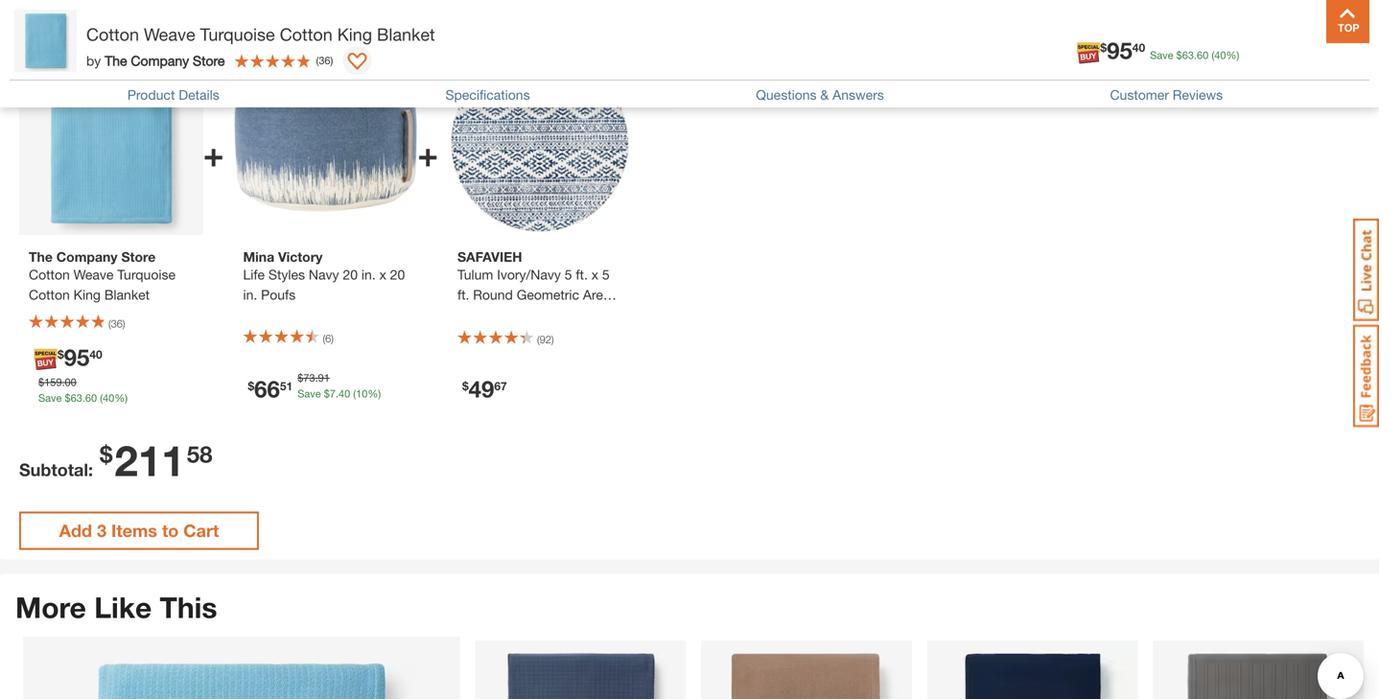 Task type: vqa. For each thing, say whether or not it's contained in the screenshot.
subtotal: $ 211 58
yes



Task type: locate. For each thing, give the bounding box(es) containing it.
select left king
[[264, 25, 302, 41]]

$ inside '$ 49 67'
[[463, 379, 469, 393]]

safavieh
[[458, 249, 523, 265]]

+
[[203, 133, 224, 174], [418, 133, 439, 174]]

1 vertical spatial this
[[160, 590, 217, 625]]

7
[[330, 388, 336, 400]]

60 up reviews
[[1198, 49, 1209, 61]]

95 for save
[[64, 343, 90, 371]]

product
[[127, 87, 175, 103]]

40 right 7
[[339, 388, 350, 400]]

navy
[[309, 267, 339, 282]]

product details button
[[127, 87, 220, 103], [127, 87, 220, 103]]

0 vertical spatial 95
[[1108, 36, 1133, 64]]

2 5 from the left
[[603, 267, 610, 282]]

5 up area on the left top of page
[[603, 267, 610, 282]]

$ 95 40 up 00
[[58, 343, 102, 371]]

60 up subtotal: $ 211 58
[[85, 392, 97, 404]]

1 horizontal spatial select
[[264, 25, 302, 41]]

questions & answers button
[[756, 87, 885, 103], [756, 87, 885, 103]]

this inside 1 / 3 "group"
[[149, 27, 170, 39]]

1 horizontal spatial x
[[592, 267, 599, 282]]

1 horizontal spatial ft.
[[576, 267, 588, 282]]

91
[[318, 372, 330, 384]]

95 up customer
[[1108, 36, 1133, 64]]

+ inside 2 / 3 group
[[418, 133, 439, 174]]

more like this
[[15, 590, 217, 625]]

by
[[86, 53, 101, 68]]

40 up subtotal: $ 211 58
[[103, 392, 114, 404]]

%) inside the '$ 66 51 $ 73 . 91 save $ 7 . 40 ( 10 %)'
[[368, 388, 381, 400]]

73
[[304, 372, 315, 384]]

40 up $ 159 . 00 save $ 63 . 60 ( 40 %)
[[90, 348, 102, 361]]

0 horizontal spatial +
[[203, 133, 224, 174]]

+ inside 1 / 3 "group"
[[203, 133, 224, 174]]

x right navy
[[380, 267, 387, 282]]

00
[[65, 376, 77, 388]]

&
[[821, 87, 829, 103]]

0 vertical spatial in.
[[362, 267, 376, 282]]

in. down life in the left of the page
[[243, 287, 257, 303]]

63
[[1183, 49, 1195, 61], [71, 392, 82, 404]]

save down "159"
[[38, 392, 62, 404]]

20
[[343, 267, 358, 282], [390, 267, 405, 282]]

1 horizontal spatial 20
[[390, 267, 405, 282]]

x inside the mina victory life styles navy 20 in. x 20 in. poufs
[[380, 267, 387, 282]]

legends egyptian cotton gray smoke twin woven blanket image
[[1154, 641, 1365, 700]]

this left 'item'
[[149, 27, 170, 39]]

$ 95 40 for $
[[1101, 36, 1146, 64]]

cotton up ( 36 ) at the left of the page
[[280, 24, 333, 45]]

legends luxury toast lambs wool full/queen blanket image
[[702, 641, 912, 700]]

63 up reviews
[[1183, 49, 1195, 61]]

1 horizontal spatial in.
[[362, 267, 376, 282]]

0 horizontal spatial 95
[[64, 343, 90, 371]]

questions
[[756, 87, 817, 103]]

( right 7
[[353, 388, 356, 400]]

x
[[380, 267, 387, 282], [592, 267, 599, 282]]

0 vertical spatial 60
[[1198, 49, 1209, 61]]

1 x from the left
[[380, 267, 387, 282]]

. right 51
[[315, 372, 318, 384]]

0 horizontal spatial x
[[380, 267, 387, 282]]

x up area on the left top of page
[[592, 267, 599, 282]]

1 vertical spatial $ 95 40
[[58, 343, 102, 371]]

40
[[1133, 41, 1146, 54], [1215, 49, 1227, 61], [90, 348, 102, 361], [339, 388, 350, 400], [103, 392, 114, 404]]

1 + from the left
[[203, 133, 224, 174]]

save $ 63 . 60 ( 40 %)
[[1151, 49, 1240, 61]]

$ 95 40 for save
[[58, 343, 102, 371]]

( up subtotal: $ 211 58
[[100, 392, 103, 404]]

round
[[473, 287, 513, 303]]

0 horizontal spatial select
[[50, 25, 87, 41]]

) down geometric
[[552, 333, 554, 346]]

0 horizontal spatial 63
[[71, 392, 82, 404]]

95
[[1108, 36, 1133, 64], [64, 343, 90, 371]]

$ up customer reviews
[[1177, 49, 1183, 61]]

$ 159 . 00 save $ 63 . 60 ( 40 %)
[[38, 376, 128, 404]]

main product image image
[[23, 637, 460, 700]]

1 20 from the left
[[343, 267, 358, 282]]

tulum
[[458, 267, 494, 282]]

1 horizontal spatial +
[[418, 133, 439, 174]]

%)
[[1227, 49, 1240, 61], [368, 388, 381, 400], [114, 392, 128, 404]]

36
[[319, 54, 331, 67]]

save down 73
[[298, 388, 321, 400]]

2 + from the left
[[418, 133, 439, 174]]

$ 66 51 $ 73 . 91 save $ 7 . 40 ( 10 %)
[[248, 372, 381, 402]]

5 up geometric
[[565, 267, 572, 282]]

) up the '$ 66 51 $ 73 . 91 save $ 7 . 40 ( 10 %)'
[[331, 333, 334, 345]]

2 horizontal spatial %)
[[1227, 49, 1240, 61]]

questions & answers
[[756, 87, 885, 103]]

) inside 2 / 3 group
[[331, 333, 334, 345]]

0 vertical spatial 63
[[1183, 49, 1195, 61]]

( inside the '$ 66 51 $ 73 . 91 save $ 7 . 40 ( 10 %)'
[[353, 388, 356, 400]]

customer reviews button
[[1111, 87, 1224, 103], [1111, 87, 1224, 103]]

rug
[[458, 307, 482, 323]]

) for tulum
[[552, 333, 554, 346]]

in.
[[362, 267, 376, 282], [243, 287, 257, 303]]

area
[[583, 287, 611, 303]]

feedback link image
[[1354, 324, 1380, 428]]

0 horizontal spatial in.
[[243, 287, 257, 303]]

0 horizontal spatial ft.
[[458, 287, 470, 303]]

montclair knit navy cotton king blanket image
[[928, 641, 1139, 700]]

2 20 from the left
[[390, 267, 405, 282]]

2 / 3 group
[[234, 12, 439, 430]]

cotton up the the
[[86, 24, 139, 45]]

0 horizontal spatial 20
[[343, 267, 358, 282]]

0 vertical spatial this
[[149, 27, 170, 39]]

(
[[1212, 49, 1215, 61], [316, 54, 319, 67], [323, 333, 325, 345], [537, 333, 540, 346], [353, 388, 356, 400], [100, 392, 103, 404]]

save
[[1151, 49, 1174, 61], [298, 388, 321, 400], [38, 392, 62, 404]]

1 vertical spatial 60
[[85, 392, 97, 404]]

0 horizontal spatial $ 95 40
[[58, 343, 102, 371]]

$ 95 40 inside 1 / 3 "group"
[[58, 343, 102, 371]]

. up reviews
[[1195, 49, 1198, 61]]

2 select from the left
[[264, 25, 302, 41]]

ft.
[[576, 267, 588, 282], [458, 287, 470, 303]]

1 horizontal spatial $ 95 40
[[1101, 36, 1146, 64]]

this right 'like'
[[160, 590, 217, 625]]

1 horizontal spatial 60
[[1198, 49, 1209, 61]]

1 horizontal spatial cotton
[[280, 24, 333, 45]]

1 horizontal spatial save
[[298, 388, 321, 400]]

1 vertical spatial 95
[[64, 343, 90, 371]]

subtotal:
[[19, 460, 93, 480]]

95 up 00
[[64, 343, 90, 371]]

0 horizontal spatial 5
[[565, 267, 572, 282]]

0 horizontal spatial 60
[[85, 392, 97, 404]]

specifications button
[[446, 87, 530, 103], [446, 87, 530, 103]]

0 vertical spatial $ 95 40
[[1101, 36, 1146, 64]]

40 up reviews
[[1215, 49, 1227, 61]]

$ 95 40 up customer
[[1101, 36, 1146, 64]]

$ left 211
[[100, 440, 113, 468]]

ft. up area on the left top of page
[[576, 267, 588, 282]]

$
[[1101, 41, 1108, 54], [1177, 49, 1183, 61], [58, 348, 64, 361], [298, 372, 304, 384], [38, 376, 44, 388], [248, 379, 254, 393], [463, 379, 469, 393], [324, 388, 330, 400], [65, 392, 71, 404], [100, 440, 113, 468]]

this item
[[149, 27, 195, 39]]

like
[[94, 590, 152, 625]]

66
[[254, 375, 280, 402]]

. left 10 on the bottom
[[336, 388, 339, 400]]

2 x from the left
[[592, 267, 599, 282]]

details
[[179, 87, 220, 103]]

1 select from the left
[[50, 25, 87, 41]]

product details
[[127, 87, 220, 103]]

2 cotton from the left
[[280, 24, 333, 45]]

select
[[50, 25, 87, 41], [264, 25, 302, 41]]

63 inside $ 159 . 00 save $ 63 . 60 ( 40 %)
[[71, 392, 82, 404]]

.
[[1195, 49, 1198, 61], [315, 372, 318, 384], [62, 376, 65, 388], [336, 388, 339, 400], [82, 392, 85, 404]]

5
[[565, 267, 572, 282], [603, 267, 610, 282]]

select up by
[[50, 25, 87, 41]]

1 horizontal spatial %)
[[368, 388, 381, 400]]

0 horizontal spatial %)
[[114, 392, 128, 404]]

$ left save $ 63 . 60 ( 40 %) at the right top of the page
[[1101, 41, 1108, 54]]

1 horizontal spatial 95
[[1108, 36, 1133, 64]]

49
[[469, 375, 495, 402]]

%) inside $ 159 . 00 save $ 63 . 60 ( 40 %)
[[114, 392, 128, 404]]

in. right navy
[[362, 267, 376, 282]]

select for 1 / 3 "group"
[[50, 25, 87, 41]]

40 inside $ 159 . 00 save $ 63 . 60 ( 40 %)
[[103, 392, 114, 404]]

1 vertical spatial 63
[[71, 392, 82, 404]]

95 inside 1 / 3 "group"
[[64, 343, 90, 371]]

add
[[59, 520, 92, 541]]

$ left 00
[[38, 376, 44, 388]]

0 horizontal spatial save
[[38, 392, 62, 404]]

1 horizontal spatial 5
[[603, 267, 610, 282]]

)
[[331, 54, 333, 67], [331, 333, 334, 345], [552, 333, 554, 346]]

to
[[162, 520, 179, 541]]

top button
[[1327, 0, 1370, 43]]

the
[[105, 53, 127, 68]]

0 horizontal spatial cotton
[[86, 24, 139, 45]]

this
[[149, 27, 170, 39], [160, 590, 217, 625]]

ft. up the rug
[[458, 287, 470, 303]]

select inside 1 / 3 "group"
[[50, 25, 87, 41]]

60
[[1198, 49, 1209, 61], [85, 392, 97, 404]]

save up customer reviews
[[1151, 49, 1174, 61]]

3
[[97, 520, 107, 541]]

$ up "159"
[[58, 348, 64, 361]]

$ left 67
[[463, 379, 469, 393]]

product image image
[[14, 10, 77, 72]]

cotton
[[86, 24, 139, 45], [280, 24, 333, 45]]

$ 95 40
[[1101, 36, 1146, 64], [58, 343, 102, 371]]

cotton weave turquoise cotton king blanket
[[86, 24, 435, 45]]

1 vertical spatial in.
[[243, 287, 257, 303]]

63 down 00
[[71, 392, 82, 404]]

$ down 91
[[324, 388, 330, 400]]

( down geometric
[[537, 333, 540, 346]]

life
[[243, 267, 265, 282]]

select inside 2 / 3 group
[[264, 25, 302, 41]]

life styles navy 20 in. x 20 in. poufs image
[[234, 51, 418, 235]]



Task type: describe. For each thing, give the bounding box(es) containing it.
. up subtotal: $ 211 58
[[82, 392, 85, 404]]

1 / 3 group
[[19, 12, 224, 430]]

gossamer sapphire cotton king blanket image
[[475, 641, 686, 700]]

victory
[[278, 249, 323, 265]]

add 3 items to cart button
[[19, 512, 259, 550]]

40 up customer
[[1133, 41, 1146, 54]]

$ 49 67
[[463, 375, 507, 402]]

ivory/navy
[[497, 267, 561, 282]]

subtotal: $ 211 58
[[19, 435, 213, 485]]

92
[[540, 333, 552, 346]]

. up subtotal:
[[62, 376, 65, 388]]

1 5 from the left
[[565, 267, 572, 282]]

$ down 00
[[65, 392, 71, 404]]

( 6 )
[[323, 333, 334, 345]]

1 vertical spatial ft.
[[458, 287, 470, 303]]

58
[[187, 440, 213, 468]]

$ left 51
[[248, 379, 254, 393]]

select for 2 / 3 group
[[264, 25, 302, 41]]

customer reviews
[[1111, 87, 1224, 103]]

poufs
[[261, 287, 296, 303]]

weave
[[144, 24, 195, 45]]

) left display image
[[331, 54, 333, 67]]

2 horizontal spatial save
[[1151, 49, 1174, 61]]

( up 91
[[323, 333, 325, 345]]

more
[[15, 590, 86, 625]]

save inside the '$ 66 51 $ 73 . 91 save $ 7 . 40 ( 10 %)'
[[298, 388, 321, 400]]

0 vertical spatial ft.
[[576, 267, 588, 282]]

( up reviews
[[1212, 49, 1215, 61]]

67
[[495, 379, 507, 393]]

item
[[173, 27, 195, 39]]

211
[[115, 435, 185, 485]]

( 92 )
[[537, 333, 554, 346]]

king
[[337, 24, 372, 45]]

$ inside subtotal: $ 211 58
[[100, 440, 113, 468]]

x inside safavieh tulum ivory/navy 5 ft. x 5 ft. round geometric area rug
[[592, 267, 599, 282]]

95 for $
[[1108, 36, 1133, 64]]

10
[[356, 388, 368, 400]]

51
[[280, 379, 293, 393]]

40 inside the '$ 66 51 $ 73 . 91 save $ 7 . 40 ( 10 %)'
[[339, 388, 350, 400]]

1 cotton from the left
[[86, 24, 139, 45]]

styles
[[269, 267, 305, 282]]

by the company store
[[86, 53, 225, 68]]

live chat image
[[1354, 219, 1380, 321]]

specifications
[[446, 87, 530, 103]]

items
[[111, 520, 157, 541]]

customer
[[1111, 87, 1170, 103]]

) for victory
[[331, 333, 334, 345]]

geometric
[[517, 287, 580, 303]]

mina victory life styles navy 20 in. x 20 in. poufs
[[243, 249, 405, 303]]

159
[[44, 376, 62, 388]]

tulum ivory/navy 5 ft. x 5 ft. round geometric area rug image
[[448, 51, 632, 235]]

safavieh tulum ivory/navy 5 ft. x 5 ft. round geometric area rug
[[458, 249, 611, 323]]

( left display image
[[316, 54, 319, 67]]

60 inside $ 159 . 00 save $ 63 . 60 ( 40 %)
[[85, 392, 97, 404]]

blanket
[[377, 24, 435, 45]]

6
[[325, 333, 331, 345]]

mina
[[243, 249, 275, 265]]

$ right 51
[[298, 372, 304, 384]]

reviews
[[1173, 87, 1224, 103]]

1 horizontal spatial 63
[[1183, 49, 1195, 61]]

( 36 )
[[316, 54, 333, 67]]

add 3 items to cart
[[59, 520, 219, 541]]

cart
[[184, 520, 219, 541]]

save inside $ 159 . 00 save $ 63 . 60 ( 40 %)
[[38, 392, 62, 404]]

( inside $ 159 . 00 save $ 63 . 60 ( 40 %)
[[100, 392, 103, 404]]

store
[[193, 53, 225, 68]]

turquoise
[[200, 24, 275, 45]]

company
[[131, 53, 189, 68]]

display image
[[348, 53, 367, 72]]

answers
[[833, 87, 885, 103]]



